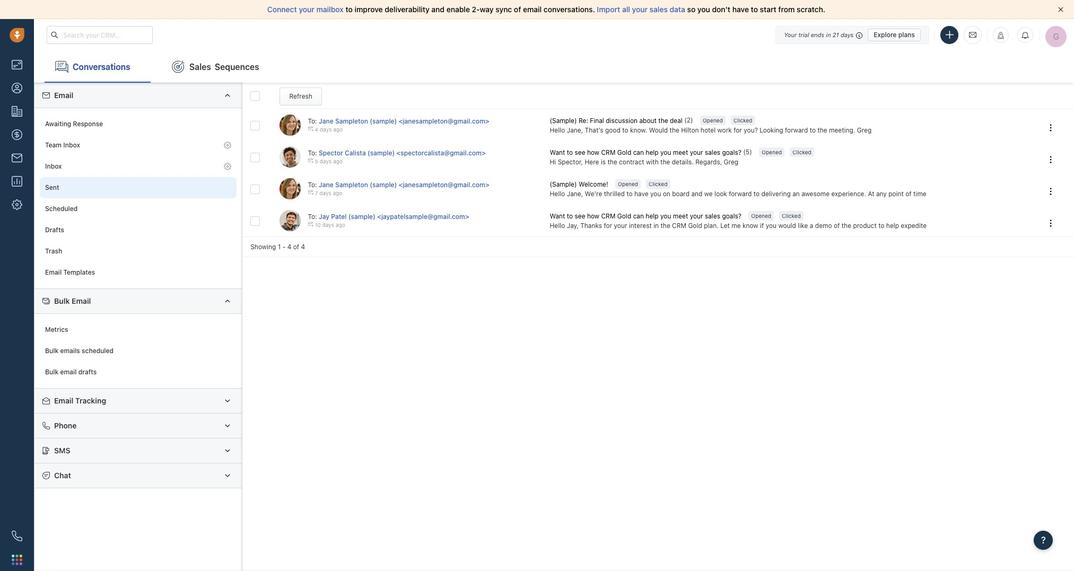 Task type: describe. For each thing, give the bounding box(es) containing it.
know
[[743, 222, 758, 229]]

email for email tracking
[[54, 396, 73, 405]]

email inside 'bulk email drafts' link
[[60, 368, 77, 376]]

sampleton for (sample) welcome!
[[335, 181, 368, 189]]

5 days ago
[[315, 158, 343, 165]]

looking
[[760, 126, 783, 134]]

board
[[672, 190, 690, 198]]

help inside want to see how crm gold can help you meet your sales goals? (5)
[[646, 149, 659, 157]]

to up the jay,
[[567, 212, 573, 220]]

connect your mailbox link
[[267, 5, 346, 14]]

calista
[[345, 149, 366, 157]]

you right so at the top right of the page
[[697, 5, 710, 14]]

re:
[[579, 117, 588, 125]]

clicked up would
[[782, 213, 801, 219]]

want to see how crm gold can help you meet your sales goals? button for to : jay patel (sample) <jaypatelsample@gmail.com>
[[550, 212, 743, 221]]

to left meeting.
[[810, 126, 816, 134]]

<janesampleton@gmail.com> for (sample) re: final discussion about the deal
[[399, 117, 489, 125]]

goals? for want to see how crm gold can help you meet your sales goals?
[[722, 212, 742, 220]]

(sample) for (sample) re: final discussion about the deal (2)
[[550, 117, 577, 125]]

patel
[[331, 213, 347, 221]]

would
[[649, 126, 668, 134]]

meet for want to see how crm gold can help you meet your sales goals? (5)
[[673, 149, 688, 157]]

is
[[601, 158, 606, 166]]

opened up thrilled at the top right of page
[[618, 181, 638, 187]]

thrilled
[[604, 190, 625, 198]]

hello jane, we're thrilled to have you on board and we look forward to delivering an awesome experience. at any point of time in this trial, if you need help with something, just 
[[550, 190, 1074, 198]]

spector
[[319, 149, 343, 157]]

trial,
[[948, 190, 961, 198]]

clicked up you? in the right top of the page
[[734, 117, 752, 124]]

team inbox link
[[40, 135, 237, 156]]

this
[[935, 190, 946, 198]]

bulk emails scheduled link
[[40, 341, 237, 362]]

7
[[315, 190, 318, 196]]

sms
[[54, 446, 70, 455]]

your inside button
[[690, 212, 703, 220]]

1 vertical spatial greg
[[724, 158, 738, 166]]

a
[[810, 222, 813, 229]]

conversations.
[[544, 5, 595, 14]]

drafts
[[78, 368, 97, 376]]

(sample) re: final discussion about the deal (2)
[[550, 116, 693, 125]]

want for want to see how crm gold can help you meet your sales goals?
[[550, 212, 565, 220]]

point
[[889, 190, 904, 198]]

1 horizontal spatial with
[[1013, 190, 1025, 198]]

sampleton for (sample) re: final discussion about the deal
[[335, 117, 368, 125]]

Search your CRM... text field
[[47, 26, 153, 44]]

see for want to see how crm gold can help you meet your sales goals?
[[575, 212, 585, 220]]

days for 5 days ago
[[320, 158, 332, 165]]

sales for want to see how crm gold can help you meet your sales goals? (5)
[[705, 149, 720, 157]]

don't
[[712, 5, 730, 14]]

2 horizontal spatial greg
[[1006, 222, 1021, 229]]

gold for want to see how crm gold can help you meet your sales goals?
[[617, 212, 631, 220]]

help inside button
[[646, 212, 659, 220]]

to for 5 days ago
[[308, 149, 315, 157]]

of right demo
[[834, 222, 840, 229]]

(sample) for 4 days ago
[[370, 117, 397, 125]]

final
[[590, 117, 604, 125]]

(sample) re: final discussion about the deal link
[[550, 116, 684, 126]]

thanks
[[580, 222, 602, 229]]

sales sequences
[[189, 62, 259, 71]]

0 vertical spatial in
[[826, 31, 831, 38]]

bulk for bulk emails scheduled
[[45, 347, 58, 355]]

2 horizontal spatial 4
[[315, 126, 318, 133]]

work
[[717, 126, 732, 134]]

of right -
[[293, 243, 299, 251]]

bulk email
[[54, 297, 91, 306]]

hi spector, here is the contract with the details. regards, greg
[[550, 158, 738, 166]]

drafts link
[[40, 220, 237, 241]]

here
[[585, 158, 599, 166]]

5
[[315, 158, 318, 165]]

to down the discussion
[[622, 126, 628, 134]]

showing
[[250, 243, 276, 251]]

to : jane sampleton (sample) <janesampleton@gmail.com> for (sample) welcome!
[[308, 181, 489, 189]]

emails
[[60, 347, 80, 355]]

<janesampleton@gmail.com> for (sample) welcome!
[[399, 181, 489, 189]]

1 vertical spatial regards,
[[978, 222, 1004, 229]]

days right 21
[[841, 31, 854, 38]]

0 vertical spatial if
[[963, 190, 967, 198]]

the down deal
[[670, 126, 679, 134]]

0 horizontal spatial and
[[431, 5, 445, 14]]

chat
[[54, 471, 71, 480]]

the left meeting.
[[818, 126, 827, 134]]

of right sync
[[514, 5, 521, 14]]

about
[[639, 117, 657, 125]]

outgoing image for to : jane sampleton (sample) <janesampleton@gmail.com>
[[308, 190, 313, 195]]

response
[[73, 120, 103, 128]]

0 horizontal spatial in
[[654, 222, 659, 229]]

expedite
[[901, 222, 927, 229]]

can for want to see how crm gold can help you meet your sales goals? (5)
[[633, 149, 644, 157]]

we
[[704, 190, 713, 198]]

team
[[45, 141, 62, 149]]

bulk for bulk email
[[54, 297, 70, 306]]

the down 'want to see how crm gold can help you meet your sales goals?'
[[661, 222, 670, 229]]

start
[[760, 5, 776, 14]]

freshworks switcher image
[[12, 555, 22, 565]]

help right need
[[998, 190, 1011, 198]]

good
[[605, 126, 621, 134]]

your trial ends in 21 days
[[784, 31, 854, 38]]

hello for hello jane, we're thrilled to have you on board and we look forward to delivering an awesome experience. at any point of time in this trial, if you need help with something, just 
[[550, 190, 565, 198]]

0 vertical spatial inbox
[[63, 141, 80, 149]]

spector calista (sample) <spectorcalista@gmail.com> link
[[319, 149, 486, 157]]

scheduled link
[[40, 198, 237, 220]]

the right the is
[[608, 158, 617, 166]]

sequences
[[215, 62, 259, 71]]

plan.
[[704, 222, 719, 229]]

you left would
[[766, 222, 777, 229]]

refresh button
[[280, 87, 322, 105]]

0 horizontal spatial regards,
[[696, 158, 722, 166]]

how for want to see how crm gold can help you meet your sales goals? (5)
[[587, 149, 599, 157]]

ends
[[811, 31, 824, 38]]

to right thrilled at the top right of page
[[627, 190, 633, 198]]

want to see how crm gold can help you meet your sales goals? button for to : spector calista (sample) <spectorcalista@gmail.com>
[[550, 148, 743, 157]]

discussion
[[606, 117, 638, 125]]

7 days ago
[[315, 190, 342, 196]]

: for 5 days ago
[[315, 149, 317, 157]]

like
[[798, 222, 808, 229]]

just
[[1062, 190, 1073, 198]]

you left on
[[650, 190, 661, 198]]

outgoing image for to : jane sampleton (sample) <janesampleton@gmail.com>
[[308, 126, 313, 132]]

the inside the (sample) re: final discussion about the deal (2)
[[658, 117, 668, 125]]

1 horizontal spatial and
[[691, 190, 703, 198]]

email tracking
[[54, 396, 106, 405]]

enable
[[446, 5, 470, 14]]

you inside want to see how crm gold can help you meet your sales goals? (5)
[[660, 149, 671, 157]]

email templates link
[[40, 262, 237, 283]]

ago for 4 days ago
[[333, 126, 343, 133]]

to left "start"
[[751, 5, 758, 14]]

clicked up an
[[793, 149, 811, 156]]

bulk for bulk email drafts
[[45, 368, 58, 376]]

hello for hello jane, that's good to know. would the hilton hotel work for you? looking forward to the meeting. greg
[[550, 126, 565, 134]]

scheduled
[[82, 347, 114, 355]]

awaiting response
[[45, 120, 103, 128]]

see for want to see how crm gold can help you meet your sales goals? (5)
[[575, 149, 585, 157]]

explore plans
[[874, 31, 915, 38]]

how for want to see how crm gold can help you meet your sales goals?
[[587, 212, 599, 220]]

can for want to see how crm gold can help you meet your sales goals?
[[633, 212, 644, 220]]

2-
[[472, 5, 480, 14]]

import
[[597, 5, 620, 14]]

you inside 'want to see how crm gold can help you meet your sales goals?' link
[[660, 212, 671, 220]]

interest
[[629, 222, 652, 229]]

deal
[[670, 117, 683, 125]]

to left delivering on the top right of page
[[754, 190, 760, 198]]

2 vertical spatial crm
[[672, 222, 686, 229]]

(sample) for 7 days ago
[[370, 181, 397, 189]]

0 vertical spatial for
[[734, 126, 742, 134]]

sent
[[45, 184, 59, 192]]

scheduled
[[45, 205, 78, 213]]

outgoing image for to : spector calista (sample) <spectorcalista@gmail.com>
[[308, 158, 313, 164]]

conversations
[[73, 62, 130, 71]]

experience.
[[831, 190, 866, 198]]

jay
[[319, 213, 329, 221]]

so
[[687, 5, 696, 14]]

1 vertical spatial forward
[[729, 190, 752, 198]]

0 vertical spatial sales
[[650, 5, 668, 14]]

delivering
[[761, 190, 791, 198]]

2 vertical spatial gold
[[688, 222, 702, 229]]

welcome!
[[579, 181, 608, 189]]

to right product
[[878, 222, 885, 229]]

to for 10 days ago
[[308, 213, 315, 221]]

the down want to see how crm gold can help you meet your sales goals? (5) at top
[[660, 158, 670, 166]]

help left "expedite"
[[886, 222, 899, 229]]

(sample) for (sample) welcome!
[[550, 181, 577, 189]]

product
[[853, 222, 877, 229]]

email down the templates at the top of the page
[[72, 297, 91, 306]]

time
[[913, 190, 927, 198]]

0 vertical spatial forward
[[785, 126, 808, 134]]

jay,
[[567, 222, 579, 229]]

days for 10 days ago
[[322, 222, 334, 228]]



Task type: vqa. For each thing, say whether or not it's contained in the screenshot.
'your' to the right
no



Task type: locate. For each thing, give the bounding box(es) containing it.
way
[[480, 5, 494, 14]]

1 vertical spatial inbox
[[45, 163, 62, 170]]

at
[[868, 190, 874, 198]]

phone image
[[12, 531, 22, 542]]

days right 7
[[319, 190, 331, 196]]

(sample)
[[370, 117, 397, 125], [368, 149, 395, 157], [370, 181, 397, 189], [348, 213, 376, 221]]

outgoing image
[[308, 126, 313, 132], [308, 158, 313, 164]]

1 goals? from the top
[[722, 149, 742, 157]]

3 : from the top
[[315, 181, 317, 189]]

1 want to see how crm gold can help you meet your sales goals? button from the top
[[550, 148, 743, 157]]

drafts
[[45, 226, 64, 234]]

2 vertical spatial bulk
[[45, 368, 58, 376]]

meet
[[673, 149, 688, 157], [673, 212, 688, 220]]

1 vertical spatial have
[[634, 190, 649, 198]]

1 jane, from the top
[[567, 126, 583, 134]]

plans
[[898, 31, 915, 38]]

in left 21
[[826, 31, 831, 38]]

email
[[523, 5, 542, 14], [60, 368, 77, 376]]

email right sync
[[523, 5, 542, 14]]

how up the thanks
[[587, 212, 599, 220]]

1 vertical spatial crm
[[601, 212, 616, 220]]

to : jane sampleton (sample) <janesampleton@gmail.com> for (sample) re: final discussion about the deal
[[308, 117, 489, 125]]

if right trial, at the top of the page
[[963, 190, 967, 198]]

1 horizontal spatial regards,
[[978, 222, 1004, 229]]

team inbox
[[45, 141, 80, 149]]

1 vertical spatial email
[[60, 368, 77, 376]]

you up hi spector, here is the contract with the details. regards, greg
[[660, 149, 671, 157]]

want up hi
[[550, 149, 565, 157]]

2 vertical spatial greg
[[1006, 222, 1021, 229]]

meet for want to see how crm gold can help you meet your sales goals?
[[673, 212, 688, 220]]

your
[[299, 5, 314, 14], [632, 5, 648, 14], [690, 149, 703, 157], [690, 212, 703, 220], [614, 222, 627, 229], [929, 222, 942, 229]]

sales for want to see how crm gold can help you meet your sales goals?
[[705, 212, 720, 220]]

bulk email drafts
[[45, 368, 97, 376]]

2 see from the top
[[575, 212, 585, 220]]

2 horizontal spatial in
[[928, 190, 934, 198]]

: up 4 days ago
[[315, 117, 317, 125]]

: left the jay
[[315, 213, 317, 221]]

email templates
[[45, 269, 95, 277]]

want for want to see how crm gold can help you meet your sales goals? (5)
[[550, 149, 565, 157]]

: for 7 days ago
[[315, 181, 317, 189]]

(sample) for 10 days ago
[[348, 213, 376, 221]]

1 jane from the top
[[319, 117, 333, 125]]

sales inside button
[[705, 212, 720, 220]]

0 vertical spatial <janesampleton@gmail.com>
[[399, 117, 489, 125]]

of left time at the right
[[906, 190, 912, 198]]

1 horizontal spatial in
[[826, 31, 831, 38]]

bulk
[[54, 297, 70, 306], [45, 347, 58, 355], [45, 368, 58, 376]]

0 vertical spatial bulk
[[54, 297, 70, 306]]

bulk inside 'bulk email drafts' link
[[45, 368, 58, 376]]

1 vertical spatial for
[[604, 222, 612, 229]]

1 vertical spatial outgoing image
[[308, 158, 313, 164]]

email inside email templates link
[[45, 269, 62, 277]]

to : jay patel (sample) <jaypatelsample@gmail.com>
[[308, 213, 469, 221]]

meet up details.
[[673, 149, 688, 157]]

opened
[[703, 117, 723, 124], [762, 149, 782, 156], [618, 181, 638, 187], [751, 213, 771, 219]]

: up 7
[[315, 181, 317, 189]]

0 vertical spatial want to see how crm gold can help you meet your sales goals? button
[[550, 148, 743, 157]]

look
[[715, 190, 727, 198]]

1 jane sampleton (sample) <janesampleton@gmail.com> link from the top
[[319, 117, 489, 125]]

want to see how crm gold can help you meet your sales goals? link up hi spector, here is the contract with the details. regards, greg
[[550, 148, 743, 157]]

deliverability
[[385, 5, 430, 14]]

1 horizontal spatial 4
[[301, 243, 305, 251]]

metrics link
[[40, 319, 237, 341]]

email up phone
[[54, 396, 73, 405]]

(sample) down spector,
[[550, 181, 577, 189]]

2 vertical spatial sales
[[705, 212, 720, 220]]

how inside button
[[587, 212, 599, 220]]

(sample) up to : spector calista (sample) <spectorcalista@gmail.com>
[[370, 117, 397, 125]]

:
[[315, 117, 317, 125], [315, 149, 317, 157], [315, 181, 317, 189], [315, 213, 317, 221]]

sampleton
[[335, 117, 368, 125], [335, 181, 368, 189]]

1 vertical spatial bulk
[[45, 347, 58, 355]]

0 horizontal spatial 4
[[287, 243, 291, 251]]

0 vertical spatial crm
[[601, 149, 616, 157]]

sales inside want to see how crm gold can help you meet your sales goals? (5)
[[705, 149, 720, 157]]

0 vertical spatial email
[[523, 5, 542, 14]]

1 horizontal spatial for
[[734, 126, 742, 134]]

hello down (sample) welcome!
[[550, 190, 565, 198]]

want inside want to see how crm gold can help you meet your sales goals? (5)
[[550, 149, 565, 157]]

1 vertical spatial hello
[[550, 190, 565, 198]]

2 how from the top
[[587, 212, 599, 220]]

email for email templates
[[45, 269, 62, 277]]

opened up hello jane, that's good to know. would the hilton hotel work for you? looking forward to the meeting. greg
[[703, 117, 723, 124]]

1 vertical spatial jane,
[[567, 190, 583, 198]]

gold inside want to see how crm gold can help you meet your sales goals? (5)
[[617, 149, 631, 157]]

21
[[833, 31, 839, 38]]

crm inside button
[[601, 212, 616, 220]]

1 want to see how crm gold can help you meet your sales goals? link from the top
[[550, 148, 743, 157]]

0 horizontal spatial inbox
[[45, 163, 62, 170]]

1
[[278, 243, 281, 251]]

email for email
[[54, 91, 73, 100]]

2 goals? from the top
[[722, 212, 742, 220]]

0 horizontal spatial with
[[646, 158, 659, 166]]

ago right 7
[[333, 190, 342, 196]]

goals? inside button
[[722, 212, 742, 220]]

0 vertical spatial meet
[[673, 149, 688, 157]]

0 vertical spatial how
[[587, 149, 599, 157]]

0 horizontal spatial greg
[[724, 158, 738, 166]]

outgoing image left 7
[[308, 190, 313, 195]]

and
[[431, 5, 445, 14], [691, 190, 703, 198]]

(sample) welcome!
[[550, 181, 608, 189]]

trash
[[45, 247, 62, 255]]

(sample) for 5 days ago
[[368, 149, 395, 157]]

days right 5
[[320, 158, 332, 165]]

1 vertical spatial see
[[575, 212, 585, 220]]

goals?
[[722, 149, 742, 157], [722, 212, 742, 220]]

want to see how crm gold can help you meet your sales goals? button up hi spector, here is the contract with the details. regards, greg
[[550, 148, 743, 157]]

1 vertical spatial want to see how crm gold can help you meet your sales goals? link
[[550, 212, 743, 221]]

1 vertical spatial in
[[928, 190, 934, 198]]

1 vertical spatial want
[[550, 212, 565, 220]]

jane for (sample) welcome!
[[319, 181, 333, 189]]

1 vertical spatial to : jane sampleton (sample) <janesampleton@gmail.com>
[[308, 181, 489, 189]]

your
[[784, 31, 797, 38]]

1 vertical spatial gold
[[617, 212, 631, 220]]

crm
[[601, 149, 616, 157], [601, 212, 616, 220], [672, 222, 686, 229]]

sales up plan.
[[705, 212, 720, 220]]

(sample) up the to : jay patel (sample) <jaypatelsample@gmail.com> at the left of page
[[370, 181, 397, 189]]

with
[[646, 158, 659, 166], [1013, 190, 1025, 198]]

1 vertical spatial <janesampleton@gmail.com>
[[399, 181, 489, 189]]

1 horizontal spatial if
[[963, 190, 967, 198]]

2 meet from the top
[[673, 212, 688, 220]]

0 horizontal spatial if
[[760, 222, 764, 229]]

gold for want to see how crm gold can help you meet your sales goals? (5)
[[617, 149, 631, 157]]

2 outgoing image from the top
[[308, 222, 313, 227]]

1 vertical spatial if
[[760, 222, 764, 229]]

0 vertical spatial sampleton
[[335, 117, 368, 125]]

something,
[[1027, 190, 1061, 198]]

jane sampleton (sample) <janesampleton@gmail.com> link up 'spector calista (sample) <spectorcalista@gmail.com>' link
[[319, 117, 489, 125]]

bulk up the metrics
[[54, 297, 70, 306]]

bulk down "bulk emails scheduled"
[[45, 368, 58, 376]]

hello up hi
[[550, 126, 565, 134]]

data
[[670, 5, 685, 14]]

3 hello from the top
[[550, 222, 565, 229]]

2 want from the top
[[550, 212, 565, 220]]

0 vertical spatial and
[[431, 5, 445, 14]]

refresh
[[289, 92, 312, 100]]

tracking
[[75, 396, 106, 405]]

connect your mailbox to improve deliverability and enable 2-way sync of email conversations. import all your sales data so you don't have to start from scratch.
[[267, 5, 825, 14]]

days for 7 days ago
[[319, 190, 331, 196]]

showing 1 - 4 of 4
[[250, 243, 305, 251]]

1 to : jane sampleton (sample) <janesampleton@gmail.com> from the top
[[308, 117, 489, 125]]

1 to from the top
[[308, 117, 315, 125]]

regards, right details.
[[696, 158, 722, 166]]

the up would
[[658, 117, 668, 125]]

sent link
[[40, 177, 237, 198]]

ago for 5 days ago
[[333, 158, 343, 165]]

1 hello from the top
[[550, 126, 565, 134]]

let
[[720, 222, 730, 229]]

jane, down (sample) welcome!
[[567, 190, 583, 198]]

2 to : jane sampleton (sample) <janesampleton@gmail.com> from the top
[[308, 181, 489, 189]]

crm up the is
[[601, 149, 616, 157]]

goals? for want to see how crm gold can help you meet your sales goals? (5)
[[722, 149, 742, 157]]

(sample) welcome! button
[[550, 180, 610, 189]]

sampleton up 4 days ago
[[335, 117, 368, 125]]

want to see how crm gold can help you meet your sales goals? link for spector calista (sample) <spectorcalista@gmail.com>
[[550, 148, 743, 157]]

2 hello from the top
[[550, 190, 565, 198]]

0 vertical spatial hello
[[550, 126, 565, 134]]

and left 'we'
[[691, 190, 703, 198]]

bulk emails scheduled
[[45, 347, 114, 355]]

and left enable
[[431, 5, 445, 14]]

can up interest
[[633, 212, 644, 220]]

hilton
[[681, 126, 699, 134]]

sync
[[496, 5, 512, 14]]

0 vertical spatial to : jane sampleton (sample) <janesampleton@gmail.com>
[[308, 117, 489, 125]]

1 vertical spatial can
[[633, 212, 644, 220]]

ago for 10 days ago
[[336, 222, 345, 228]]

to up spector,
[[567, 149, 573, 157]]

to : jane sampleton (sample) <janesampleton@gmail.com> up to : spector calista (sample) <spectorcalista@gmail.com>
[[308, 117, 489, 125]]

0 vertical spatial want
[[550, 149, 565, 157]]

mailbox
[[316, 5, 344, 14]]

for
[[734, 126, 742, 134], [604, 222, 612, 229]]

crm for want to see how crm gold can help you meet your sales goals? (5)
[[601, 149, 616, 157]]

1 want from the top
[[550, 149, 565, 157]]

meeting.
[[829, 126, 855, 134]]

0 vertical spatial outgoing image
[[308, 190, 313, 195]]

to for 7 days ago
[[308, 181, 315, 189]]

see inside want to see how crm gold can help you meet your sales goals? (5)
[[575, 149, 585, 157]]

1 outgoing image from the top
[[308, 190, 313, 195]]

phone element
[[6, 526, 28, 547]]

forward right looking
[[785, 126, 808, 134]]

want to see how crm gold can help you meet your sales goals? button up interest
[[550, 212, 743, 221]]

1 (sample) from the top
[[550, 117, 577, 125]]

crm down board
[[672, 222, 686, 229]]

1 vertical spatial how
[[587, 212, 599, 220]]

explore plans link
[[868, 28, 921, 41]]

import all your sales data link
[[597, 5, 687, 14]]

0 vertical spatial want to see how crm gold can help you meet your sales goals? link
[[550, 148, 743, 157]]

1 vertical spatial sampleton
[[335, 181, 368, 189]]

0 vertical spatial regards,
[[696, 158, 722, 166]]

2 want to see how crm gold can help you meet your sales goals? button from the top
[[550, 212, 743, 221]]

1 vertical spatial jane sampleton (sample) <janesampleton@gmail.com> link
[[319, 181, 489, 189]]

want down (sample) welcome!
[[550, 212, 565, 220]]

1 vertical spatial jane
[[319, 181, 333, 189]]

(sample) inside button
[[550, 181, 577, 189]]

jane sampleton (sample) <janesampleton@gmail.com> link for (sample) welcome!
[[319, 181, 489, 189]]

1 vertical spatial meet
[[673, 212, 688, 220]]

days for 4 days ago
[[320, 126, 332, 133]]

the left product
[[842, 222, 851, 229]]

hello left the jay,
[[550, 222, 565, 229]]

0 horizontal spatial forward
[[729, 190, 752, 198]]

1 horizontal spatial have
[[732, 5, 749, 14]]

1 sampleton from the top
[[335, 117, 368, 125]]

0 vertical spatial jane sampleton (sample) <janesampleton@gmail.com> link
[[319, 117, 489, 125]]

jane for (sample) re: final discussion about the deal
[[319, 117, 333, 125]]

in left this
[[928, 190, 934, 198]]

to inside want to see how crm gold can help you meet your sales goals? (5)
[[567, 149, 573, 157]]

2 sampleton from the top
[[335, 181, 368, 189]]

2 outgoing image from the top
[[308, 158, 313, 164]]

inbox right team
[[63, 141, 80, 149]]

2 to from the top
[[308, 149, 315, 157]]

jane up 7 days ago on the left top of the page
[[319, 181, 333, 189]]

sales down hello jane, that's good to know. would the hilton hotel work for you? looking forward to the meeting. greg
[[705, 149, 720, 157]]

1 vertical spatial want to see how crm gold can help you meet your sales goals? button
[[550, 212, 743, 221]]

can inside want to see how crm gold can help you meet your sales goals? (5)
[[633, 149, 644, 157]]

jane, for that's
[[567, 126, 583, 134]]

2 jane from the top
[[319, 181, 333, 189]]

explore
[[874, 31, 897, 38]]

the
[[658, 117, 668, 125], [670, 126, 679, 134], [818, 126, 827, 134], [608, 158, 617, 166], [660, 158, 670, 166], [661, 222, 670, 229], [842, 222, 851, 229]]

email down trash
[[45, 269, 62, 277]]

(sample)
[[550, 117, 577, 125], [550, 181, 577, 189]]

see up spector,
[[575, 149, 585, 157]]

need
[[982, 190, 996, 198]]

1 outgoing image from the top
[[308, 126, 313, 132]]

0 horizontal spatial for
[[604, 222, 612, 229]]

days
[[841, 31, 854, 38], [320, 126, 332, 133], [320, 158, 332, 165], [319, 190, 331, 196], [322, 222, 334, 228]]

jane,
[[567, 126, 583, 134], [567, 190, 583, 198]]

for left you? in the right top of the page
[[734, 126, 742, 134]]

hello jay, thanks for your interest in the crm gold plan. let me know if you would like a demo of the product to help expedite your evaluation. regards, greg
[[550, 222, 1021, 229]]

: for 4 days ago
[[315, 117, 317, 125]]

to up 7
[[308, 181, 315, 189]]

sales
[[189, 62, 211, 71]]

details.
[[672, 158, 694, 166]]

1 horizontal spatial email
[[523, 5, 542, 14]]

how up here
[[587, 149, 599, 157]]

0 horizontal spatial email
[[60, 368, 77, 376]]

2 vertical spatial in
[[654, 222, 659, 229]]

your inside want to see how crm gold can help you meet your sales goals? (5)
[[690, 149, 703, 157]]

for right the thanks
[[604, 222, 612, 229]]

that's
[[585, 126, 603, 134]]

tab list containing conversations
[[34, 51, 1074, 83]]

email
[[54, 91, 73, 100], [45, 269, 62, 277], [72, 297, 91, 306], [54, 396, 73, 405]]

sales sequences link
[[161, 51, 270, 83]]

1 : from the top
[[315, 117, 317, 125]]

outgoing image for to : jay patel (sample) <jaypatelsample@gmail.com>
[[308, 222, 313, 227]]

regards, right evaluation.
[[978, 222, 1004, 229]]

2 vertical spatial hello
[[550, 222, 565, 229]]

0 vertical spatial (sample)
[[550, 117, 577, 125]]

scratch.
[[797, 5, 825, 14]]

hello for hello jay, thanks for your interest in the crm gold plan. let me know if you would like a demo of the product to help expedite your evaluation. regards, greg
[[550, 222, 565, 229]]

2 (sample) from the top
[[550, 181, 577, 189]]

ago down "patel"
[[336, 222, 345, 228]]

10
[[315, 222, 321, 228]]

you down on
[[660, 212, 671, 220]]

jane sampleton (sample) <janesampleton@gmail.com> link for (sample) re: final discussion about the deal
[[319, 117, 489, 125]]

how inside want to see how crm gold can help you meet your sales goals? (5)
[[587, 149, 599, 157]]

jane
[[319, 117, 333, 125], [319, 181, 333, 189]]

3 to from the top
[[308, 181, 315, 189]]

any
[[876, 190, 887, 198]]

want to see how crm gold can help you meet your sales goals? link
[[550, 148, 743, 157], [550, 212, 743, 221]]

1 vertical spatial (sample)
[[550, 181, 577, 189]]

1 horizontal spatial forward
[[785, 126, 808, 134]]

ago down spector
[[333, 158, 343, 165]]

send email image
[[969, 30, 977, 39]]

outgoing image
[[308, 190, 313, 195], [308, 222, 313, 227]]

1 vertical spatial sales
[[705, 149, 720, 157]]

crm for want to see how crm gold can help you meet your sales goals?
[[601, 212, 616, 220]]

1 meet from the top
[[673, 149, 688, 157]]

meet down board
[[673, 212, 688, 220]]

want inside button
[[550, 212, 565, 220]]

1 see from the top
[[575, 149, 585, 157]]

crm inside want to see how crm gold can help you meet your sales goals? (5)
[[601, 149, 616, 157]]

4
[[315, 126, 318, 133], [287, 243, 291, 251], [301, 243, 305, 251]]

jane, down re:
[[567, 126, 583, 134]]

in down 'want to see how crm gold can help you meet your sales goals?'
[[654, 222, 659, 229]]

(sample) welcome! link
[[550, 180, 610, 189]]

goals? inside want to see how crm gold can help you meet your sales goals? (5)
[[722, 149, 742, 157]]

see inside button
[[575, 212, 585, 220]]

with left something,
[[1013, 190, 1025, 198]]

0 vertical spatial gold
[[617, 149, 631, 157]]

see up the jay,
[[575, 212, 585, 220]]

2 jane sampleton (sample) <janesampleton@gmail.com> link from the top
[[319, 181, 489, 189]]

help
[[646, 149, 659, 157], [998, 190, 1011, 198], [646, 212, 659, 220], [886, 222, 899, 229]]

1 can from the top
[[633, 149, 644, 157]]

1 vertical spatial and
[[691, 190, 703, 198]]

all
[[622, 5, 630, 14]]

meet inside want to see how crm gold can help you meet your sales goals? (5)
[[673, 149, 688, 157]]

1 horizontal spatial greg
[[857, 126, 872, 134]]

0 vertical spatial outgoing image
[[308, 126, 313, 132]]

forward
[[785, 126, 808, 134], [729, 190, 752, 198]]

1 vertical spatial outgoing image
[[308, 222, 313, 227]]

0 vertical spatial see
[[575, 149, 585, 157]]

days down the jay
[[322, 222, 334, 228]]

0 vertical spatial greg
[[857, 126, 872, 134]]

10 days ago
[[315, 222, 345, 228]]

1 vertical spatial with
[[1013, 190, 1025, 198]]

to up 5
[[308, 149, 315, 157]]

: for 10 days ago
[[315, 213, 317, 221]]

jane, for we're
[[567, 190, 583, 198]]

1 horizontal spatial inbox
[[63, 141, 80, 149]]

2 want to see how crm gold can help you meet your sales goals? link from the top
[[550, 212, 743, 221]]

close image
[[1058, 7, 1064, 12]]

with down want to see how crm gold can help you meet your sales goals? (5) at top
[[646, 158, 659, 166]]

want to see how crm gold can help you meet your sales goals? link for jay patel (sample) <jaypatelsample@gmail.com>
[[550, 212, 743, 221]]

(sample) left re:
[[550, 117, 577, 125]]

0 vertical spatial goals?
[[722, 149, 742, 157]]

awaiting response link
[[40, 114, 237, 135]]

outgoing image left 10
[[308, 222, 313, 227]]

(2)
[[684, 116, 693, 124]]

bulk left emails
[[45, 347, 58, 355]]

tab list
[[34, 51, 1074, 83]]

0 vertical spatial jane
[[319, 117, 333, 125]]

connect
[[267, 5, 297, 14]]

2 can from the top
[[633, 212, 644, 220]]

to up 4 days ago
[[308, 117, 315, 125]]

to for 4 days ago
[[308, 117, 315, 125]]

to : spector calista (sample) <spectorcalista@gmail.com>
[[308, 149, 486, 157]]

1 <janesampleton@gmail.com> from the top
[[399, 117, 489, 125]]

to right the mailbox on the left top of the page
[[346, 5, 353, 14]]

4 days ago
[[315, 126, 343, 133]]

outgoing image left 5
[[308, 158, 313, 164]]

bulk inside bulk emails scheduled link
[[45, 347, 58, 355]]

email left drafts
[[60, 368, 77, 376]]

would
[[778, 222, 796, 229]]

ago for 7 days ago
[[333, 190, 342, 196]]

trash link
[[40, 241, 237, 262]]

2 jane, from the top
[[567, 190, 583, 198]]

4 to from the top
[[308, 213, 315, 221]]

2 : from the top
[[315, 149, 317, 157]]

to : jane sampleton (sample) <janesampleton@gmail.com> down to : spector calista (sample) <spectorcalista@gmail.com>
[[308, 181, 489, 189]]

opened down looking
[[762, 149, 782, 156]]

from
[[778, 5, 795, 14]]

0 vertical spatial have
[[732, 5, 749, 14]]

want
[[550, 149, 565, 157], [550, 212, 565, 220]]

if right know
[[760, 222, 764, 229]]

0 horizontal spatial have
[[634, 190, 649, 198]]

2 <janesampleton@gmail.com> from the top
[[399, 181, 489, 189]]

you left need
[[969, 190, 980, 198]]

clicked up on
[[649, 181, 668, 187]]

opened up know
[[751, 213, 771, 219]]

1 how from the top
[[587, 149, 599, 157]]

gold up interest
[[617, 212, 631, 220]]

0 vertical spatial can
[[633, 149, 644, 157]]

0 vertical spatial with
[[646, 158, 659, 166]]

bulk email drafts link
[[40, 362, 237, 383]]

inbox down team
[[45, 163, 62, 170]]

0 vertical spatial jane,
[[567, 126, 583, 134]]

4 : from the top
[[315, 213, 317, 221]]

(sample) inside the (sample) re: final discussion about the deal (2)
[[550, 117, 577, 125]]

have up 'want to see how crm gold can help you meet your sales goals?'
[[634, 190, 649, 198]]

1 vertical spatial goals?
[[722, 212, 742, 220]]

email up awaiting
[[54, 91, 73, 100]]



